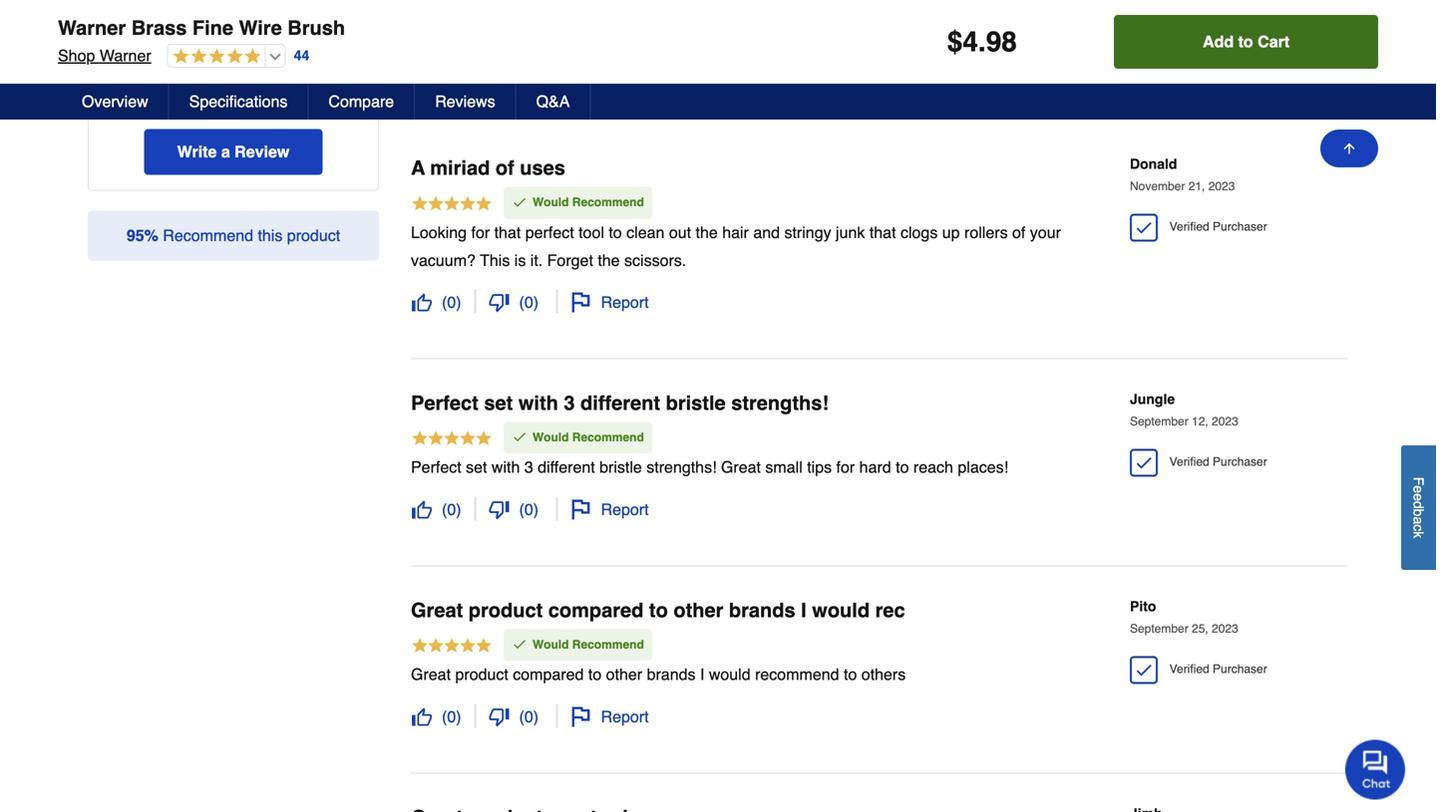 Task type: locate. For each thing, give the bounding box(es) containing it.
0 horizontal spatial would
[[709, 666, 751, 684]]

0 vertical spatial would
[[812, 599, 870, 622]]

2 star from the top
[[114, 38, 136, 52]]

0 vertical spatial product
[[287, 227, 340, 245]]

to right hard
[[896, 458, 909, 477]]

would
[[533, 196, 569, 210], [533, 431, 569, 445], [533, 638, 569, 652]]

2 flag image from the top
[[571, 707, 591, 727]]

0 horizontal spatial other
[[606, 666, 642, 684]]

3 star from the top
[[114, 62, 136, 76]]

report button
[[570, 291, 650, 315], [570, 498, 650, 522], [570, 705, 650, 729]]

3 thumb down image from the top
[[489, 707, 509, 727]]

reach
[[913, 458, 953, 477]]

purchaser down jungle september 12, 2023
[[1213, 455, 1267, 469]]

2 vertical spatial 2023
[[1212, 622, 1238, 636]]

1 vertical spatial september
[[1130, 622, 1188, 636]]

1 vertical spatial thumb down image
[[489, 500, 509, 520]]

1 would recommend from the top
[[533, 196, 644, 210]]

strengths!
[[731, 392, 829, 415], [646, 458, 717, 477]]

2 vertical spatial product
[[455, 666, 508, 684]]

to right the add
[[1238, 32, 1253, 51]]

1 horizontal spatial the
[[696, 223, 718, 242]]

1 horizontal spatial brands
[[729, 599, 795, 622]]

1
[[104, 85, 110, 99]]

1 star
[[104, 85, 136, 99]]

1 vertical spatial 2023
[[1212, 415, 1238, 429]]

0 for perfect thumb up icon
[[447, 501, 456, 519]]

the right out
[[696, 223, 718, 242]]

would recommend
[[533, 196, 644, 210], [533, 431, 644, 445], [533, 638, 644, 652]]

1 vertical spatial brands
[[647, 666, 696, 684]]

2023 inside pito september 25, 2023
[[1212, 622, 1238, 636]]

great for great product compared to other brands i would recommend to others
[[411, 666, 451, 684]]

2 vertical spatial report
[[601, 708, 649, 726]]

0 vertical spatial strengths!
[[731, 392, 829, 415]]

2 vertical spatial 5 stars image
[[411, 637, 493, 658]]

1 vertical spatial would recommend
[[533, 431, 644, 445]]

verified purchaser down 21,
[[1163, 220, 1267, 234]]

1 would from the top
[[533, 196, 569, 210]]

for up this
[[471, 223, 490, 242]]

( for thumb up image on the bottom of the page
[[442, 708, 447, 726]]

0 vertical spatial september
[[1130, 415, 1188, 429]]

3 5 stars image from the top
[[411, 637, 493, 658]]

other down great product compared to other brands i would rec
[[606, 666, 642, 684]]

1 vertical spatial compared
[[513, 666, 584, 684]]

a miriad of uses
[[411, 157, 565, 180]]

perfect for perfect set with 3 different bristle strengths!
[[411, 392, 478, 415]]

5 stars image
[[411, 194, 493, 216], [411, 429, 493, 451], [411, 637, 493, 658]]

2 horizontal spatial 3
[[564, 392, 575, 415]]

brands up recommend at right
[[729, 599, 795, 622]]

report down perfect set with 3 different bristle strengths!  great small tips for hard to reach places!
[[601, 501, 649, 519]]

0 vertical spatial checkmark image
[[1134, 218, 1154, 238]]

1 september from the top
[[1130, 415, 1188, 429]]

2 vertical spatial verified purchaser
[[1163, 663, 1267, 677]]

0 vertical spatial 2023
[[1208, 180, 1235, 194]]

i
[[801, 599, 807, 622], [700, 666, 704, 684]]

1 vertical spatial great
[[411, 599, 463, 622]]

flag image for compared
[[571, 707, 591, 727]]

compared
[[548, 599, 644, 622], [513, 666, 584, 684]]

recommend for a miriad of uses
[[572, 196, 644, 210]]

0 vertical spatial the
[[696, 223, 718, 242]]

recommend up tool
[[572, 196, 644, 210]]

0 vertical spatial would
[[533, 196, 569, 210]]

0
[[447, 293, 456, 312], [524, 293, 533, 312], [447, 501, 456, 519], [524, 501, 533, 519], [447, 708, 456, 726], [524, 708, 533, 726]]

september inside pito september 25, 2023
[[1130, 622, 1188, 636]]

star down 4 star at the left of the page
[[114, 38, 136, 52]]

warner down 4 star at the left of the page
[[100, 46, 151, 65]]

2 vertical spatial verified
[[1169, 663, 1209, 677]]

september for perfect set with 3 different bristle strengths!
[[1130, 415, 1188, 429]]

3 would recommend from the top
[[533, 638, 644, 652]]

perfect set with 3 different bristle strengths!  great small tips for hard to reach places!
[[411, 458, 1008, 477]]

warner up "shop warner"
[[58, 16, 126, 39]]

would recommend up tool
[[533, 196, 644, 210]]

brass
[[131, 16, 187, 39]]

report down great product compared to other brands i would recommend to others
[[601, 708, 649, 726]]

1 thumb up image from the top
[[412, 293, 432, 313]]

0 horizontal spatial bristle
[[599, 458, 642, 477]]

star right '1'
[[114, 85, 136, 99]]

to down great product compared to other brands i would rec
[[588, 666, 602, 684]]

hair
[[722, 223, 749, 242]]

would left rec
[[812, 599, 870, 622]]

0 horizontal spatial brands
[[647, 666, 696, 684]]

star
[[114, 14, 136, 28], [114, 38, 136, 52], [114, 62, 136, 76], [114, 85, 136, 99]]

0 vertical spatial i
[[801, 599, 807, 622]]

0 vertical spatial with
[[518, 392, 558, 415]]

1 vertical spatial i
[[700, 666, 704, 684]]

1 vertical spatial a
[[1411, 517, 1427, 525]]

1 flag image from the top
[[571, 500, 591, 520]]

)
[[456, 293, 461, 312], [533, 293, 539, 312], [456, 501, 461, 519], [533, 501, 539, 519], [456, 708, 461, 726], [533, 708, 539, 726]]

2 perfect from the top
[[411, 458, 461, 477]]

warner
[[58, 16, 126, 39], [100, 46, 151, 65]]

0 vertical spatial thumb down image
[[489, 293, 509, 313]]

1 vertical spatial report button
[[570, 498, 650, 522]]

1 horizontal spatial i
[[801, 599, 807, 622]]

q&a button
[[516, 84, 591, 120]]

1 vertical spatial would
[[709, 666, 751, 684]]

customer liked
[[468, 63, 574, 81]]

perfect for perfect set with 3 different bristle strengths!  great small tips for hard to reach places!
[[411, 458, 461, 477]]

purchaser down donald november 21, 2023
[[1213, 220, 1267, 234]]

0 vertical spatial verified
[[1169, 220, 1209, 234]]

verified down 25,
[[1169, 663, 1209, 677]]

0 for thumb up image on the bottom of the page
[[447, 708, 456, 726]]

write
[[177, 143, 217, 161]]

other up great product compared to other brands i would recommend to others
[[674, 599, 723, 622]]

stringy
[[784, 223, 831, 242]]

0 vertical spatial purchaser
[[1213, 220, 1267, 234]]

q&a
[[536, 92, 570, 111]]

a inside "button"
[[221, 143, 230, 161]]

0 vertical spatial great
[[721, 458, 761, 477]]

report for other
[[601, 708, 649, 726]]

pito september 25, 2023
[[1130, 599, 1238, 636]]

for
[[471, 223, 490, 242], [836, 458, 855, 477]]

brands down great product compared to other brands i would rec
[[647, 666, 696, 684]]

1 horizontal spatial that
[[869, 223, 896, 242]]

0 vertical spatial a
[[221, 143, 230, 161]]

0 horizontal spatial 3
[[104, 38, 110, 52]]

checkmark image down jungle
[[1134, 453, 1154, 473]]

5 stars image for perfect
[[411, 429, 493, 451]]

recommend down perfect set with 3 different bristle strengths!
[[572, 431, 644, 445]]

1 vertical spatial bristle
[[599, 458, 642, 477]]

checkmark image
[[1134, 218, 1154, 238], [1134, 453, 1154, 473]]

verified down "12,"
[[1169, 455, 1209, 469]]

.
[[978, 26, 986, 58]]

star for 3 star
[[114, 38, 136, 52]]

great for great product compared to other brands i would rec
[[411, 599, 463, 622]]

the down tool
[[598, 251, 620, 270]]

verified for strengths!
[[1169, 455, 1209, 469]]

strengths! down perfect set with 3 different bristle strengths!
[[646, 458, 717, 477]]

thumb down image for set
[[489, 500, 509, 520]]

1 vertical spatial report
[[601, 501, 649, 519]]

e
[[1411, 486, 1427, 493], [1411, 493, 1427, 501]]

1 vertical spatial different
[[538, 458, 595, 477]]

1 thumb down image from the top
[[489, 293, 509, 313]]

purchaser
[[1213, 220, 1267, 234], [1213, 455, 1267, 469], [1213, 663, 1267, 677]]

( 0 ) for thumb up image on the bottom of the page
[[442, 708, 461, 726]]

2 vertical spatial great
[[411, 666, 451, 684]]

0 vertical spatial 5 stars image
[[411, 194, 493, 216]]

thumb up image
[[412, 293, 432, 313], [412, 500, 432, 520]]

add to cart button
[[1114, 15, 1378, 69]]

2023 right 25,
[[1212, 622, 1238, 636]]

would left recommend at right
[[709, 666, 751, 684]]

d
[[1411, 501, 1427, 509]]

1 vertical spatial other
[[606, 666, 642, 684]]

for inside looking for that perfect tool to clean out the hair and stringy junk that clogs up rollers of your vacuum? this is it. forget the scissors.
[[471, 223, 490, 242]]

2 purchaser from the top
[[1213, 455, 1267, 469]]

( for "thumb down" icon associated with set
[[519, 501, 524, 519]]

september down pito
[[1130, 622, 1188, 636]]

3 purchaser from the top
[[1213, 663, 1267, 677]]

0 horizontal spatial a
[[221, 143, 230, 161]]

other for recommend
[[606, 666, 642, 684]]

verified purchaser
[[1163, 220, 1267, 234], [1163, 455, 1267, 469], [1163, 663, 1267, 677]]

2 vertical spatial report button
[[570, 705, 650, 729]]

2 report button from the top
[[570, 498, 650, 522]]

2023 inside jungle september 12, 2023
[[1212, 415, 1238, 429]]

2 star
[[104, 62, 136, 76]]

recommend up great product compared to other brands i would recommend to others
[[572, 638, 644, 652]]

1 vertical spatial verified
[[1169, 455, 1209, 469]]

1 horizontal spatial bristle
[[666, 392, 726, 415]]

1 vertical spatial flag image
[[571, 707, 591, 727]]

clogs
[[900, 223, 938, 242]]

checkmark image for of
[[512, 194, 528, 210]]

for right tips
[[836, 458, 855, 477]]

i for recommend
[[700, 666, 704, 684]]

strengths! for perfect set with 3 different bristle strengths!  great small tips for hard to reach places!
[[646, 458, 717, 477]]

reviews button
[[415, 84, 516, 120]]

flag image
[[571, 293, 591, 313]]

1 vertical spatial checkmark image
[[1134, 453, 1154, 473]]

a
[[221, 143, 230, 161], [1411, 517, 1427, 525]]

1 vertical spatial the
[[598, 251, 620, 270]]

0 vertical spatial compared
[[548, 599, 644, 622]]

e up b
[[1411, 493, 1427, 501]]

strengths! up small at right
[[731, 392, 829, 415]]

) for thumb up image on the bottom of the page
[[456, 708, 461, 726]]

1 vertical spatial verified purchaser
[[1163, 455, 1267, 469]]

0 vertical spatial verified purchaser
[[1163, 220, 1267, 234]]

september for great product compared to other brands i would rec
[[1130, 622, 1188, 636]]

1 horizontal spatial a
[[1411, 517, 1427, 525]]

( 0 ) for "thumb down" icon for miriad
[[519, 293, 539, 312]]

1 vertical spatial of
[[1012, 223, 1026, 242]]

2 5 stars image from the top
[[411, 429, 493, 451]]

with for perfect set with 3 different bristle strengths!  great small tips for hard to reach places!
[[492, 458, 520, 477]]

3 star
[[104, 38, 136, 52]]

recommend
[[572, 196, 644, 210], [163, 227, 253, 245], [572, 431, 644, 445], [572, 638, 644, 652]]

0 horizontal spatial for
[[471, 223, 490, 242]]

2 vertical spatial would recommend
[[533, 638, 644, 652]]

( for "thumb down" icon for miriad
[[519, 293, 524, 312]]

arrow up image
[[1341, 141, 1357, 157]]

0 vertical spatial different
[[580, 392, 660, 415]]

would
[[812, 599, 870, 622], [709, 666, 751, 684]]

1 star from the top
[[114, 14, 136, 28]]

1 checkmark image from the top
[[1134, 218, 1154, 238]]

2 would recommend from the top
[[533, 431, 644, 445]]

3 would from the top
[[533, 638, 569, 652]]

$ 4 . 98
[[947, 26, 1017, 58]]

compare
[[328, 92, 394, 111]]

0 horizontal spatial 4
[[104, 14, 110, 28]]

strengths! for perfect set with 3 different bristle strengths!
[[731, 392, 829, 415]]

with
[[518, 392, 558, 415], [492, 458, 520, 477]]

warner brass fine wire brush
[[58, 16, 345, 39]]

2 thumb up image from the top
[[412, 500, 432, 520]]

perfect
[[411, 392, 478, 415], [411, 458, 461, 477]]

2 report from the top
[[601, 501, 649, 519]]

thumb up image for a
[[412, 293, 432, 313]]

) for "thumb down" icon associated with set
[[533, 501, 539, 519]]

2 vertical spatial would
[[533, 638, 569, 652]]

reviews
[[435, 92, 495, 111]]

shop
[[58, 46, 95, 65]]

would recommend for uses
[[533, 196, 644, 210]]

1 vertical spatial purchaser
[[1213, 455, 1267, 469]]

specifications button
[[169, 84, 309, 120]]

3 verified purchaser from the top
[[1163, 663, 1267, 677]]

that right junk
[[869, 223, 896, 242]]

thumb down image
[[489, 293, 509, 313], [489, 500, 509, 520], [489, 707, 509, 727]]

this
[[258, 227, 283, 245]]

i up recommend at right
[[801, 599, 807, 622]]

2 would from the top
[[533, 431, 569, 445]]

2 thumb down image from the top
[[489, 500, 509, 520]]

3 report from the top
[[601, 708, 649, 726]]

would for with
[[533, 431, 569, 445]]

2023 right 21,
[[1208, 180, 1235, 194]]

checkmark image down november
[[1134, 218, 1154, 238]]

0 vertical spatial for
[[471, 223, 490, 242]]

add
[[1203, 32, 1234, 51]]

0 vertical spatial other
[[674, 599, 723, 622]]

tool
[[579, 223, 604, 242]]

2023 for i
[[1212, 622, 1238, 636]]

f e e d b a c k
[[1411, 477, 1427, 539]]

1 report from the top
[[601, 293, 649, 312]]

1 horizontal spatial of
[[1012, 223, 1026, 242]]

bristle up perfect set with 3 different bristle strengths!  great small tips for hard to reach places!
[[666, 392, 726, 415]]

checkmark image for compared
[[512, 637, 528, 653]]

1 horizontal spatial for
[[836, 458, 855, 477]]

( 0 ) for "thumb down" icon corresponding to product
[[519, 708, 539, 726]]

september inside jungle september 12, 2023
[[1130, 415, 1188, 429]]

1 vertical spatial with
[[492, 458, 520, 477]]

brands
[[729, 599, 795, 622], [647, 666, 696, 684]]

jungle september 12, 2023
[[1130, 391, 1238, 429]]

different
[[580, 392, 660, 415], [538, 458, 595, 477]]

1 vertical spatial set
[[466, 458, 487, 477]]

3 report button from the top
[[570, 705, 650, 729]]

0 vertical spatial set
[[484, 392, 513, 415]]

would recommend up great product compared to other brands i would recommend to others
[[533, 638, 644, 652]]

2 verified purchaser from the top
[[1163, 455, 1267, 469]]

4 star from the top
[[114, 85, 136, 99]]

write a review
[[177, 143, 290, 161]]

1 vertical spatial perfect
[[411, 458, 461, 477]]

1 e from the top
[[1411, 486, 1427, 493]]

4.7 stars image
[[168, 48, 261, 66]]

1 vertical spatial would
[[533, 431, 569, 445]]

perfect set with 3 different bristle strengths!
[[411, 392, 829, 415]]

0 vertical spatial would recommend
[[533, 196, 644, 210]]

would recommend down perfect set with 3 different bristle strengths!
[[533, 431, 644, 445]]

report
[[601, 293, 649, 312], [601, 501, 649, 519], [601, 708, 649, 726]]

product
[[287, 227, 340, 245], [469, 599, 543, 622], [455, 666, 508, 684]]

would for recommend
[[709, 666, 751, 684]]

1 perfect from the top
[[411, 392, 478, 415]]

0 vertical spatial 3
[[104, 38, 110, 52]]

out
[[669, 223, 691, 242]]

september down jungle
[[1130, 415, 1188, 429]]

1 vertical spatial strengths!
[[646, 458, 717, 477]]

recommend for perfect set with 3 different bristle strengths!
[[572, 431, 644, 445]]

2 verified from the top
[[1169, 455, 1209, 469]]

1 horizontal spatial 4
[[963, 26, 978, 58]]

0 horizontal spatial that
[[494, 223, 521, 242]]

november
[[1130, 180, 1185, 194]]

thumb down image for miriad
[[489, 293, 509, 313]]

2023
[[1208, 180, 1235, 194], [1212, 415, 1238, 429], [1212, 622, 1238, 636]]

1 verified purchaser from the top
[[1163, 220, 1267, 234]]

set for perfect set with 3 different bristle strengths!  great small tips for hard to reach places!
[[466, 458, 487, 477]]

1 horizontal spatial 3
[[524, 458, 533, 477]]

12,
[[1192, 415, 1208, 429]]

1 verified from the top
[[1169, 220, 1209, 234]]

brush
[[287, 16, 345, 39]]

2 checkmark image from the top
[[1134, 453, 1154, 473]]

checkmark image for with
[[512, 429, 528, 445]]

) for "thumb down" icon corresponding to product
[[533, 708, 539, 726]]

compared for great product compared to other brands i would rec
[[548, 599, 644, 622]]

of
[[495, 157, 514, 180], [1012, 223, 1026, 242]]

1 vertical spatial 3
[[564, 392, 575, 415]]

3 for perfect set with 3 different bristle strengths!
[[564, 392, 575, 415]]

looking for that perfect tool to clean out the hair and stringy junk that clogs up rollers of your vacuum? this is it. forget the scissors.
[[411, 223, 1061, 270]]

0 vertical spatial report
[[601, 293, 649, 312]]

0 vertical spatial bristle
[[666, 392, 726, 415]]

2 september from the top
[[1130, 622, 1188, 636]]

to right tool
[[609, 223, 622, 242]]

0 vertical spatial brands
[[729, 599, 795, 622]]

1 horizontal spatial other
[[674, 599, 723, 622]]

3 verified from the top
[[1169, 663, 1209, 677]]

i down great product compared to other brands i would rec
[[700, 666, 704, 684]]

4 up 3 star
[[104, 14, 110, 28]]

c
[[1411, 525, 1427, 532]]

report right flag icon
[[601, 293, 649, 312]]

1 vertical spatial for
[[836, 458, 855, 477]]

the
[[696, 223, 718, 242], [598, 251, 620, 270]]

1 report button from the top
[[570, 291, 650, 315]]

checkmark image
[[512, 194, 528, 210], [512, 429, 528, 445], [512, 637, 528, 653], [1134, 660, 1154, 681]]

chat invite button image
[[1345, 739, 1406, 800]]

report button for other
[[570, 705, 650, 729]]

brands for recommend
[[647, 666, 696, 684]]

cart
[[1258, 32, 1290, 51]]

( 0 )
[[442, 293, 461, 312], [519, 293, 539, 312], [442, 501, 461, 519], [519, 501, 539, 519], [442, 708, 461, 726], [519, 708, 539, 726]]

e up d
[[1411, 486, 1427, 493]]

4 left the 98
[[963, 26, 978, 58]]

star up 3 star
[[114, 14, 136, 28]]

of left your
[[1012, 223, 1026, 242]]

star right 2
[[114, 62, 136, 76]]

verified down 21,
[[1169, 220, 1209, 234]]

0 horizontal spatial i
[[700, 666, 704, 684]]

to inside add to cart button
[[1238, 32, 1253, 51]]

recommend
[[755, 666, 839, 684]]

write a review button
[[144, 129, 322, 175]]

purchaser down pito september 25, 2023
[[1213, 663, 1267, 677]]

a up k
[[1411, 517, 1427, 525]]

a right 'write'
[[221, 143, 230, 161]]

flag image
[[571, 500, 591, 520], [571, 707, 591, 727]]

with for perfect set with 3 different bristle strengths!
[[518, 392, 558, 415]]

1 vertical spatial product
[[469, 599, 543, 622]]

purchaser for i
[[1213, 663, 1267, 677]]

verified purchaser down 25,
[[1163, 663, 1267, 677]]

verified purchaser down "12,"
[[1163, 455, 1267, 469]]

0 vertical spatial thumb up image
[[412, 293, 432, 313]]

of left uses
[[495, 157, 514, 180]]

2 vertical spatial 3
[[524, 458, 533, 477]]

1 horizontal spatial would
[[812, 599, 870, 622]]

0 vertical spatial flag image
[[571, 500, 591, 520]]

0 vertical spatial perfect
[[411, 392, 478, 415]]

to inside looking for that perfect tool to clean out the hair and stringy junk that clogs up rollers of your vacuum? this is it. forget the scissors.
[[609, 223, 622, 242]]

thumb up image for perfect
[[412, 500, 432, 520]]

bristle down perfect set with 3 different bristle strengths!
[[599, 458, 642, 477]]

star for 1 star
[[114, 85, 136, 99]]

to left others
[[844, 666, 857, 684]]

2 vertical spatial thumb down image
[[489, 707, 509, 727]]

0 vertical spatial report button
[[570, 291, 650, 315]]

1 5 stars image from the top
[[411, 194, 493, 216]]

1 vertical spatial 5 stars image
[[411, 429, 493, 451]]

2023 right "12,"
[[1212, 415, 1238, 429]]

that up is
[[494, 223, 521, 242]]

great product compared to other brands i would rec
[[411, 599, 905, 622]]

0 for thumb up icon related to a
[[447, 293, 456, 312]]

different for perfect set with 3 different bristle strengths!  great small tips for hard to reach places!
[[538, 458, 595, 477]]

review
[[235, 143, 290, 161]]

95
[[126, 227, 144, 245]]

hard
[[859, 458, 891, 477]]

3
[[104, 38, 110, 52], [564, 392, 575, 415], [524, 458, 533, 477]]

bristle for perfect set with 3 different bristle strengths!
[[666, 392, 726, 415]]



Task type: describe. For each thing, give the bounding box(es) containing it.
2%
[[346, 85, 363, 99]]

2 that from the left
[[869, 223, 896, 242]]

star for 4 star
[[114, 14, 136, 28]]

would recommend for to
[[533, 638, 644, 652]]

) for "thumb down" icon for miriad
[[533, 293, 539, 312]]

rec
[[875, 599, 905, 622]]

star for 2 star
[[114, 62, 136, 76]]

report button for different
[[570, 498, 650, 522]]

k
[[1411, 532, 1427, 539]]

set for perfect set with 3 different bristle strengths!
[[484, 392, 513, 415]]

$
[[947, 26, 963, 58]]

44
[[294, 48, 309, 63]]

and
[[753, 223, 780, 242]]

shop warner
[[58, 46, 151, 65]]

f
[[1411, 477, 1427, 486]]

0 horizontal spatial the
[[598, 251, 620, 270]]

overview button
[[62, 84, 169, 120]]

25,
[[1192, 622, 1208, 636]]

other for rec
[[674, 599, 723, 622]]

perfect
[[525, 223, 574, 242]]

verified purchaser for i
[[1163, 663, 1267, 677]]

up
[[942, 223, 960, 242]]

overview
[[82, 92, 148, 111]]

f e e d b a c k button
[[1401, 446, 1436, 570]]

would recommend for 3
[[533, 431, 644, 445]]

vacuum?
[[411, 251, 476, 270]]

of inside looking for that perfect tool to clean out the hair and stringy junk that clogs up rollers of your vacuum? this is it. forget the scissors.
[[1012, 223, 1026, 242]]

2
[[104, 62, 110, 76]]

donald
[[1130, 156, 1177, 172]]

others
[[861, 666, 906, 684]]

verified purchaser for strengths!
[[1163, 455, 1267, 469]]

add to cart
[[1203, 32, 1290, 51]]

bristle for perfect set with 3 different bristle strengths!  great small tips for hard to reach places!
[[599, 458, 642, 477]]

junk
[[836, 223, 865, 242]]

b
[[1411, 509, 1427, 517]]

specifications
[[189, 92, 288, 111]]

forget
[[547, 251, 593, 270]]

98
[[986, 26, 1017, 58]]

0 vertical spatial warner
[[58, 16, 126, 39]]

different for perfect set with 3 different bristle strengths!
[[580, 392, 660, 415]]

to up great product compared to other brands i would recommend to others
[[649, 599, 668, 622]]

jungle
[[1130, 391, 1175, 407]]

5%
[[346, 14, 363, 28]]

compare button
[[309, 84, 415, 120]]

%
[[144, 227, 158, 245]]

95 % recommend this product
[[126, 227, 340, 245]]

great product compared to other brands i would recommend to others
[[411, 666, 906, 684]]

5 stars image for great
[[411, 637, 493, 658]]

4 star
[[104, 14, 136, 28]]

purchaser for strengths!
[[1213, 455, 1267, 469]]

i for rec
[[801, 599, 807, 622]]

a inside button
[[1411, 517, 1427, 525]]

places!
[[958, 458, 1008, 477]]

recommend right %
[[163, 227, 253, 245]]

your
[[1030, 223, 1061, 242]]

( for "thumb down" icon corresponding to product
[[519, 708, 524, 726]]

brands for rec
[[729, 599, 795, 622]]

pito
[[1130, 599, 1156, 615]]

clean
[[626, 223, 665, 242]]

compared for great product compared to other brands i would recommend to others
[[513, 666, 584, 684]]

3 for perfect set with 3 different bristle strengths!  great small tips for hard to reach places!
[[524, 458, 533, 477]]

0 vertical spatial of
[[495, 157, 514, 180]]

thumb down image for product
[[489, 707, 509, 727]]

this
[[480, 251, 510, 270]]

1 vertical spatial warner
[[100, 46, 151, 65]]

checkmark image for a miriad of uses
[[1134, 218, 1154, 238]]

uses
[[520, 157, 565, 180]]

looking
[[411, 223, 467, 242]]

1 that from the left
[[494, 223, 521, 242]]

0 for "thumb down" icon corresponding to product
[[524, 708, 533, 726]]

miriad
[[430, 157, 490, 180]]

scissors.
[[624, 251, 686, 270]]

customer
[[468, 63, 537, 81]]

would for of
[[533, 196, 569, 210]]

2 e from the top
[[1411, 493, 1427, 501]]

product for great product compared to other brands i would recommend to others
[[455, 666, 508, 684]]

recommend for great product compared to other brands i would rec
[[572, 638, 644, 652]]

would for compared
[[533, 638, 569, 652]]

2023 for strengths!
[[1212, 415, 1238, 429]]

a
[[411, 157, 425, 180]]

donald november 21, 2023
[[1130, 156, 1235, 194]]

21,
[[1188, 180, 1205, 194]]

2023 inside donald november 21, 2023
[[1208, 180, 1235, 194]]

would for rec
[[812, 599, 870, 622]]

1 purchaser from the top
[[1213, 220, 1267, 234]]

small
[[765, 458, 803, 477]]

( 0 ) for thumb up icon related to a
[[442, 293, 461, 312]]

flag image for with
[[571, 500, 591, 520]]

checkmark image for perfect set with 3 different bristle strengths!
[[1134, 453, 1154, 473]]

fine
[[192, 16, 233, 39]]

5 stars image for a
[[411, 194, 493, 216]]

it.
[[530, 251, 543, 270]]

tips
[[807, 458, 832, 477]]

( 0 ) for "thumb down" icon associated with set
[[519, 501, 539, 519]]

report for different
[[601, 501, 649, 519]]

rollers
[[964, 223, 1008, 242]]

0 for "thumb down" icon for miriad
[[524, 293, 533, 312]]

is
[[514, 251, 526, 270]]

wire
[[239, 16, 282, 39]]

product for great product compared to other brands i would rec
[[469, 599, 543, 622]]

thumb up image
[[412, 707, 432, 727]]

liked
[[541, 63, 574, 81]]

( 0 ) for perfect thumb up icon
[[442, 501, 461, 519]]

0 for "thumb down" icon associated with set
[[524, 501, 533, 519]]

( for thumb up icon related to a
[[442, 293, 447, 312]]

verified for i
[[1169, 663, 1209, 677]]

( for perfect thumb up icon
[[442, 501, 447, 519]]



Task type: vqa. For each thing, say whether or not it's contained in the screenshot.


